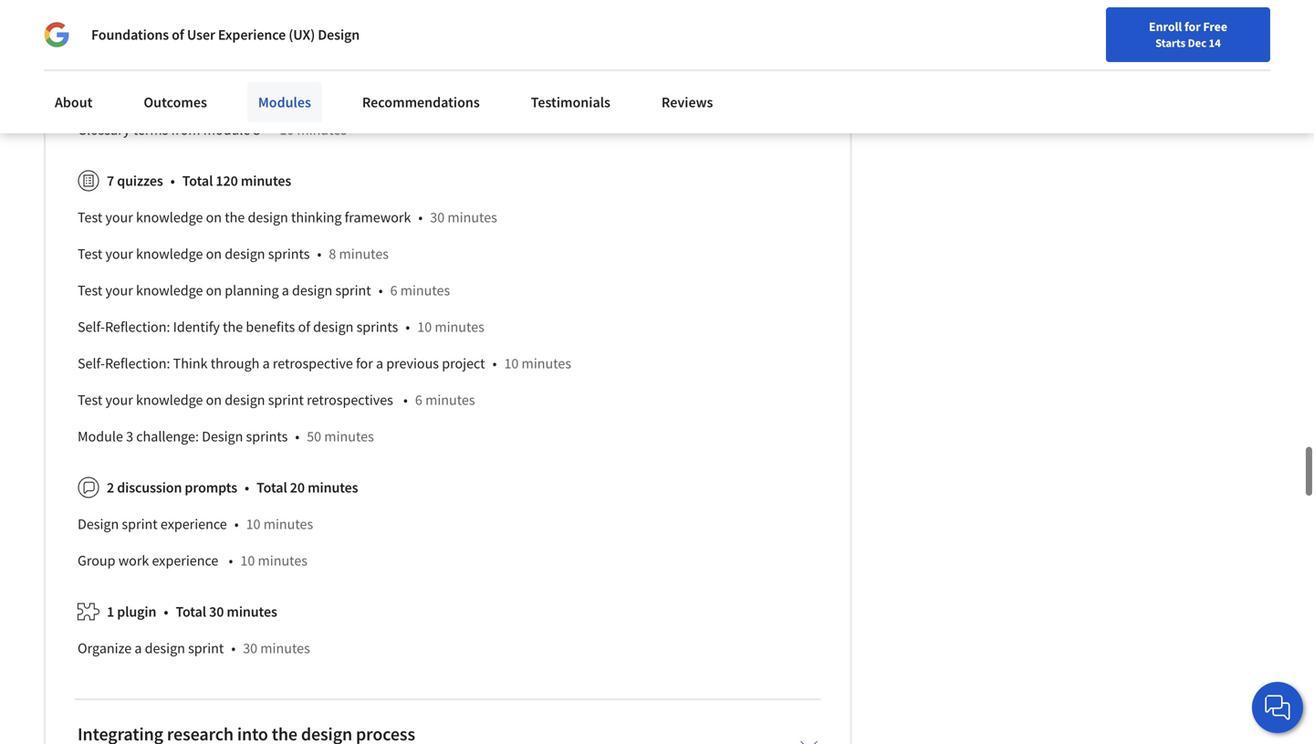 Task type: vqa. For each thing, say whether or not it's contained in the screenshot.


Task type: locate. For each thing, give the bounding box(es) containing it.
design
[[318, 26, 360, 44], [202, 428, 243, 446], [78, 515, 119, 533]]

2 vertical spatial design
[[78, 515, 119, 533]]

for up retrospectives
[[356, 354, 373, 373]]

10
[[234, 11, 249, 29], [280, 121, 294, 139], [418, 318, 432, 336], [504, 354, 519, 373], [246, 515, 261, 533], [241, 552, 255, 570]]

5:
[[117, 11, 128, 29]]

questions
[[220, 84, 280, 102]]

experience
[[161, 515, 227, 533], [152, 552, 219, 570]]

2 on from the top
[[206, 245, 222, 263]]

1 vertical spatial total
[[257, 479, 287, 497]]

for up dec
[[1185, 18, 1201, 35]]

1 vertical spatial experience
[[152, 552, 219, 570]]

0 horizontal spatial for
[[356, 354, 373, 373]]

module 3 challenge: design sprints • 50 minutes
[[78, 428, 374, 446]]

the right identify
[[223, 318, 243, 336]]

recommendations link
[[351, 82, 491, 122]]

2 your from the top
[[105, 245, 133, 263]]

hide info about module content region
[[78, 0, 818, 674]]

test for test your knowledge on the design thinking framework
[[78, 208, 102, 227]]

on for a
[[206, 281, 222, 300]]

14
[[1209, 36, 1222, 50]]

test your knowledge on planning a design sprint • 6 minutes
[[78, 281, 450, 300]]

0 horizontal spatial 6
[[390, 281, 398, 300]]

design down plugin
[[145, 639, 185, 658]]

about
[[55, 93, 93, 111]]

experience for group work experience
[[152, 552, 219, 570]]

1
[[107, 603, 114, 621]]

self-
[[78, 318, 105, 336], [78, 354, 105, 373]]

dec
[[1189, 36, 1207, 50]]

2 vertical spatial total
[[176, 603, 206, 621]]

10 right "project"
[[504, 354, 519, 373]]

1 vertical spatial 6
[[415, 391, 423, 409]]

google image
[[44, 22, 69, 47]]

self- for self-reflection: identify the benefits of design sprints
[[78, 318, 105, 336]]

reflection: left identify
[[105, 318, 170, 336]]

• total 120 minutes
[[170, 172, 291, 190]]

sprints down the 'test your knowledge on the design thinking framework • 30 minutes'
[[268, 245, 310, 263]]

6 down framework
[[390, 281, 398, 300]]

of right benefits
[[298, 318, 310, 336]]

• right user
[[223, 11, 227, 29]]

chat with us image
[[1264, 693, 1293, 722]]

1 horizontal spatial of
[[298, 318, 310, 336]]

1 knowledge from the top
[[136, 208, 203, 227]]

common
[[78, 84, 134, 102]]

your for test your knowledge on planning a design sprint • 6 minutes
[[105, 281, 133, 300]]

foundations of user experience (ux) design
[[91, 26, 360, 44]]

total
[[182, 172, 213, 190], [257, 479, 287, 497], [176, 603, 206, 621]]

about link
[[44, 82, 104, 122]]

1 your from the top
[[105, 208, 133, 227]]

test for test your knowledge on design sprints
[[78, 245, 102, 263]]

sprint up work
[[122, 515, 158, 533]]

solutions
[[159, 11, 215, 29]]

1 horizontal spatial design
[[202, 428, 243, 446]]

design down 8
[[292, 281, 333, 300]]

• right quizzes
[[170, 172, 175, 190]]

knowledge for test your knowledge on design sprints
[[136, 245, 203, 263]]

2 knowledge from the top
[[136, 245, 203, 263]]

0 horizontal spatial design
[[78, 515, 119, 533]]

through
[[211, 354, 260, 373]]

coursera image
[[22, 15, 138, 44]]

0 vertical spatial retrospective
[[137, 84, 217, 102]]

2 reflection: from the top
[[105, 354, 170, 373]]

1 horizontal spatial for
[[1185, 18, 1201, 35]]

10 down • total 20 minutes
[[246, 515, 261, 533]]

sprints
[[268, 245, 310, 263], [357, 318, 398, 336], [246, 428, 288, 446]]

3 on from the top
[[206, 281, 222, 300]]

testimonials
[[531, 93, 611, 111]]

1 vertical spatial 3
[[126, 428, 133, 446]]

0 horizontal spatial of
[[172, 26, 184, 44]]

retrospectives
[[307, 391, 393, 409]]

• total 30 minutes
[[164, 603, 277, 621]]

• right prompts
[[245, 479, 249, 497]]

total left 120
[[182, 172, 213, 190]]

retrospective
[[137, 84, 217, 102], [273, 354, 353, 373]]

experience down design sprint experience • 10 minutes
[[152, 552, 219, 570]]

1 vertical spatial of
[[298, 318, 310, 336]]

1 reflection: from the top
[[105, 318, 170, 336]]

test
[[131, 11, 156, 29], [78, 208, 102, 227], [78, 245, 102, 263], [78, 281, 102, 300], [78, 391, 102, 409]]

quizzes
[[117, 172, 163, 190]]

user
[[187, 26, 215, 44]]

design right (ux)
[[318, 26, 360, 44]]

on down 120
[[206, 208, 222, 227]]

•
[[223, 11, 227, 29], [290, 84, 295, 102], [268, 121, 272, 139], [170, 172, 175, 190], [419, 208, 423, 227], [317, 245, 322, 263], [379, 281, 383, 300], [406, 318, 410, 336], [493, 354, 497, 373], [404, 391, 408, 409], [295, 428, 300, 446], [245, 479, 249, 497], [234, 515, 239, 533], [229, 552, 233, 570], [164, 603, 168, 621], [231, 639, 236, 658]]

4 on from the top
[[206, 391, 222, 409]]

experience up the group work experience • 10 minutes
[[161, 515, 227, 533]]

2 self- from the top
[[78, 354, 105, 373]]

self-reflection: think through a retrospective for a previous project • 10 minutes
[[78, 354, 572, 373]]

sprints down test your knowledge on design sprint retrospectives • 6 minutes
[[246, 428, 288, 446]]

enroll for free starts dec 14
[[1150, 18, 1228, 50]]

for inside enroll for free starts dec 14
[[1185, 18, 1201, 35]]

your
[[105, 208, 133, 227], [105, 245, 133, 263], [105, 281, 133, 300], [105, 391, 133, 409]]

challenge:
[[136, 428, 199, 446]]

1 vertical spatial self-
[[78, 354, 105, 373]]

on left planning
[[206, 281, 222, 300]]

minutes
[[252, 11, 302, 29], [319, 84, 369, 102], [297, 121, 347, 139], [241, 172, 291, 190], [448, 208, 497, 227], [339, 245, 389, 263], [401, 281, 450, 300], [435, 318, 485, 336], [522, 354, 572, 373], [426, 391, 475, 409], [324, 428, 374, 446], [308, 479, 358, 497], [264, 515, 313, 533], [258, 552, 308, 570], [227, 603, 277, 621], [260, 639, 310, 658]]

6 down previous
[[415, 391, 423, 409]]

2 horizontal spatial 30
[[430, 208, 445, 227]]

design
[[248, 208, 288, 227], [225, 245, 265, 263], [292, 281, 333, 300], [313, 318, 354, 336], [225, 391, 265, 409], [145, 639, 185, 658]]

experience
[[218, 26, 286, 44]]

30 up organize a design sprint • 30 minutes
[[209, 603, 224, 621]]

0 vertical spatial reflection:
[[105, 318, 170, 336]]

module
[[78, 428, 123, 446]]

modules link
[[247, 82, 322, 122]]

0 vertical spatial for
[[1185, 18, 1201, 35]]

7 quizzes
[[107, 172, 163, 190]]

1 vertical spatial 30
[[209, 603, 224, 621]]

on up test your knowledge on planning a design sprint • 6 minutes
[[206, 245, 222, 263]]

on up module 3 challenge: design sprints • 50 minutes
[[206, 391, 222, 409]]

retrospective down 'self-reflection: identify the benefits of design sprints • 10 minutes'
[[273, 354, 353, 373]]

• down design sprint experience • 10 minutes
[[229, 552, 233, 570]]

planning
[[225, 281, 279, 300]]

• right plugin
[[164, 603, 168, 621]]

of left user
[[172, 26, 184, 44]]

framework
[[345, 208, 411, 227]]

1 plugin
[[107, 603, 156, 621]]

total left 20 at the left bottom of page
[[257, 479, 287, 497]]

the
[[225, 208, 245, 227], [223, 318, 243, 336]]

3 your from the top
[[105, 281, 133, 300]]

0 vertical spatial total
[[182, 172, 213, 190]]

menu item
[[985, 18, 1103, 78]]

1 vertical spatial sprints
[[357, 318, 398, 336]]

10 right user
[[234, 11, 249, 29]]

of
[[172, 26, 184, 44], [298, 318, 310, 336]]

retrospective up from on the top left of the page
[[137, 84, 217, 102]]

sprints up previous
[[357, 318, 398, 336]]

knowledge
[[136, 208, 203, 227], [136, 245, 203, 263], [136, 281, 203, 300], [136, 391, 203, 409]]

design up planning
[[225, 245, 265, 263]]

1 horizontal spatial retrospective
[[273, 354, 353, 373]]

plugin
[[117, 603, 156, 621]]

design up group
[[78, 515, 119, 533]]

3
[[253, 121, 261, 139], [126, 428, 133, 446]]

4 your from the top
[[105, 391, 133, 409]]

None search field
[[260, 11, 562, 48]]

reflection: for think
[[105, 354, 170, 373]]

0 vertical spatial 6
[[390, 281, 398, 300]]

outcomes
[[144, 93, 207, 111]]

30
[[430, 208, 445, 227], [209, 603, 224, 621], [243, 639, 258, 658]]

total up organize a design sprint • 30 minutes
[[176, 603, 206, 621]]

on
[[206, 208, 222, 227], [206, 245, 222, 263], [206, 281, 222, 300], [206, 391, 222, 409]]

test for test your knowledge on design sprint retrospectives
[[78, 391, 102, 409]]

(ux)
[[289, 26, 315, 44]]

1 vertical spatial the
[[223, 318, 243, 336]]

0 vertical spatial experience
[[161, 515, 227, 533]]

1 on from the top
[[206, 208, 222, 227]]

1 vertical spatial design
[[202, 428, 243, 446]]

0 horizontal spatial 3
[[126, 428, 133, 446]]

1 self- from the top
[[78, 318, 105, 336]]

2 vertical spatial 30
[[243, 639, 258, 658]]

knowledge for test your knowledge on design sprint retrospectives
[[136, 391, 203, 409]]

4 knowledge from the top
[[136, 391, 203, 409]]

design up self-reflection: think through a retrospective for a previous project • 10 minutes
[[313, 318, 354, 336]]

on for sprint
[[206, 391, 222, 409]]

sprint
[[336, 281, 371, 300], [268, 391, 304, 409], [122, 515, 158, 533], [188, 639, 224, 658]]

your for test your knowledge on the design thinking framework • 30 minutes
[[105, 208, 133, 227]]

the up test your knowledge on design sprints • 8 minutes
[[225, 208, 245, 227]]

design up prompts
[[202, 428, 243, 446]]

1 vertical spatial for
[[356, 354, 373, 373]]

30 down • total 30 minutes
[[243, 639, 258, 658]]

1 vertical spatial reflection:
[[105, 354, 170, 373]]

0 vertical spatial 3
[[253, 121, 261, 139]]

reflection:
[[105, 318, 170, 336], [105, 354, 170, 373]]

20
[[290, 479, 305, 497]]

3 knowledge from the top
[[136, 281, 203, 300]]

reflection: left the think
[[105, 354, 170, 373]]

• down previous
[[404, 391, 408, 409]]

design down through at the left of the page
[[225, 391, 265, 409]]

6
[[390, 281, 398, 300], [415, 391, 423, 409]]

design sprint experience • 10 minutes
[[78, 515, 313, 533]]

0 vertical spatial design
[[318, 26, 360, 44]]

group work experience • 10 minutes
[[78, 552, 308, 570]]

a
[[282, 281, 289, 300], [263, 354, 270, 373], [376, 354, 384, 373], [135, 639, 142, 658]]

0 vertical spatial self-
[[78, 318, 105, 336]]

30 right framework
[[430, 208, 445, 227]]

self- for self-reflection: think through a retrospective for a previous project
[[78, 354, 105, 373]]

• right "project"
[[493, 354, 497, 373]]

modules
[[258, 93, 311, 111]]

0 horizontal spatial 30
[[209, 603, 224, 621]]

• down prompts
[[234, 515, 239, 533]]

• left 8
[[317, 245, 322, 263]]



Task type: describe. For each thing, give the bounding box(es) containing it.
your for test your knowledge on design sprint retrospectives • 6 minutes
[[105, 391, 133, 409]]

work
[[118, 552, 149, 570]]

8
[[329, 245, 336, 263]]

total for total 30 minutes
[[176, 603, 206, 621]]

module
[[203, 121, 250, 139]]

reviews link
[[651, 82, 724, 122]]

self-reflection: identify the benefits of design sprints • 10 minutes
[[78, 318, 485, 336]]

organize a design sprint • 30 minutes
[[78, 639, 310, 658]]

benefits
[[246, 318, 295, 336]]

project
[[442, 354, 485, 373]]

glossary terms from module 3 • 10 minutes
[[78, 121, 347, 139]]

identify
[[173, 318, 220, 336]]

10 up previous
[[418, 318, 432, 336]]

1 horizontal spatial 6
[[415, 391, 423, 409]]

starts
[[1156, 36, 1186, 50]]

• total 20 minutes
[[245, 479, 358, 497]]

phase
[[78, 11, 115, 29]]

total for total 20 minutes
[[257, 479, 287, 497]]

2 discussion prompts
[[107, 479, 237, 497]]

organize
[[78, 639, 132, 658]]

a left previous
[[376, 354, 384, 373]]

glossary
[[78, 121, 130, 139]]

2
[[107, 479, 114, 497]]

sprint down 8
[[336, 281, 371, 300]]

testimonials link
[[520, 82, 622, 122]]

• up previous
[[406, 318, 410, 336]]

discussion
[[117, 479, 182, 497]]

think
[[173, 354, 208, 373]]

recommendations
[[362, 93, 480, 111]]

a right planning
[[282, 281, 289, 300]]

sprint down self-reflection: think through a retrospective for a previous project • 10 minutes
[[268, 391, 304, 409]]

free
[[1204, 18, 1228, 35]]

10 down 'modules'
[[280, 121, 294, 139]]

a right through at the left of the page
[[263, 354, 270, 373]]

on for sprints
[[206, 245, 222, 263]]

0 vertical spatial sprints
[[268, 245, 310, 263]]

sprint down • total 30 minutes
[[188, 639, 224, 658]]

test for test your knowledge on planning a design sprint
[[78, 281, 102, 300]]

on for design
[[206, 208, 222, 227]]

design left thinking
[[248, 208, 288, 227]]

knowledge for test your knowledge on the design thinking framework
[[136, 208, 203, 227]]

phase 5: test solutions • 10 minutes
[[78, 11, 302, 29]]

1 vertical spatial retrospective
[[273, 354, 353, 373]]

• right framework
[[419, 208, 423, 227]]

1 horizontal spatial 3
[[253, 121, 261, 139]]

test your knowledge on design sprint retrospectives • 6 minutes
[[78, 391, 475, 409]]

a right "organize"
[[135, 639, 142, 658]]

of inside the hide info about module content region
[[298, 318, 310, 336]]

knowledge for test your knowledge on planning a design sprint
[[136, 281, 203, 300]]

your for test your knowledge on design sprints • 8 minutes
[[105, 245, 133, 263]]

previous
[[386, 354, 439, 373]]

• down 'modules'
[[268, 121, 272, 139]]

10 up • total 30 minutes
[[241, 552, 255, 570]]

• left 15
[[290, 84, 295, 102]]

0 vertical spatial the
[[225, 208, 245, 227]]

2 horizontal spatial design
[[318, 26, 360, 44]]

terms
[[133, 121, 168, 139]]

0 vertical spatial 30
[[430, 208, 445, 227]]

• left 50
[[295, 428, 300, 446]]

common retrospective questions • 15 minutes
[[78, 84, 369, 102]]

prompts
[[185, 479, 237, 497]]

outcomes link
[[133, 82, 218, 122]]

test your knowledge on the design thinking framework • 30 minutes
[[78, 208, 497, 227]]

15
[[302, 84, 316, 102]]

0 horizontal spatial retrospective
[[137, 84, 217, 102]]

• down • total 30 minutes
[[231, 639, 236, 658]]

enroll
[[1150, 18, 1183, 35]]

foundations
[[91, 26, 169, 44]]

7
[[107, 172, 114, 190]]

from
[[171, 121, 200, 139]]

0 vertical spatial of
[[172, 26, 184, 44]]

1 horizontal spatial 30
[[243, 639, 258, 658]]

• down framework
[[379, 281, 383, 300]]

test your knowledge on design sprints • 8 minutes
[[78, 245, 389, 263]]

2 vertical spatial sprints
[[246, 428, 288, 446]]

total for total 120 minutes
[[182, 172, 213, 190]]

120
[[216, 172, 238, 190]]

reviews
[[662, 93, 714, 111]]

thinking
[[291, 208, 342, 227]]

for inside the hide info about module content region
[[356, 354, 373, 373]]

group
[[78, 552, 116, 570]]

reflection: for identify
[[105, 318, 170, 336]]

50
[[307, 428, 322, 446]]

experience for design sprint experience
[[161, 515, 227, 533]]



